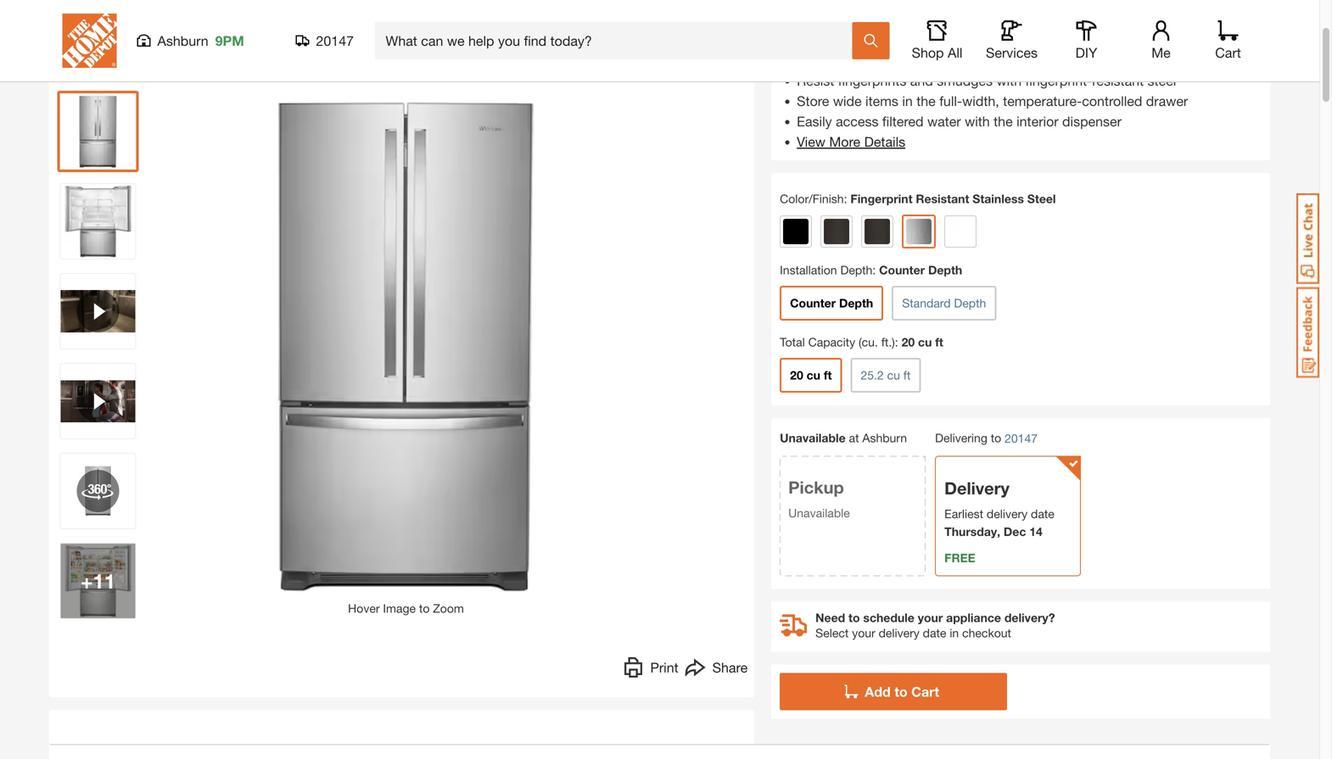 Task type: vqa. For each thing, say whether or not it's contained in the screenshot.
top UNAVAILABLE
yes



Task type: describe. For each thing, give the bounding box(es) containing it.
shop all button
[[910, 20, 964, 61]]

9pm
[[215, 33, 244, 49]]

1 horizontal spatial stainless
[[973, 192, 1024, 206]]

fingerprint resistant stainless steel whirlpool french door refrigerators wrf540cwhz a0.2 image
[[61, 544, 135, 619]]

with down services
[[997, 73, 1022, 89]]

more
[[829, 134, 861, 150]]

black image
[[783, 219, 809, 245]]

apply now
[[1162, 14, 1220, 28]]

What can we help you find today? search field
[[386, 23, 852, 59]]

1 horizontal spatial cart
[[1215, 45, 1241, 61]]

now
[[1196, 14, 1220, 28]]

to for delivering
[[991, 431, 1002, 445]]

dec
[[1004, 525, 1026, 539]]

view more details link
[[797, 134, 906, 150]]

delivery earliest delivery date thursday, dec 14
[[945, 478, 1055, 539]]

0 vertical spatial your
[[918, 611, 943, 625]]

2 horizontal spatial ft
[[935, 335, 944, 349]]

in inside resist fingerprints and smudges with fingerprint-resistant steel store wide items in the full-width, temperature-controlled drawer easily access filtered water with the interior dispenser view more details
[[902, 93, 913, 109]]

zoom
[[433, 602, 464, 616]]

the home depot logo image
[[62, 14, 117, 68]]

1 horizontal spatial ashburn
[[862, 431, 907, 445]]

$210.00
[[827, 14, 870, 28]]

interior
[[1017, 113, 1059, 130]]

20 cu ft button
[[780, 358, 842, 393]]

with up services
[[1018, 14, 1040, 28]]

resistant inside 20 cu. ft. french door refrigerator in fingerprint resistant stainless steel with internal water dispenser counter depth
[[491, 0, 575, 23]]

add to cart button
[[780, 673, 1007, 711]]

unavailable at ashburn
[[780, 431, 907, 445]]

water
[[927, 113, 961, 130]]

20 cu. ft. french door refrigerator in fingerprint resistant stainless steel with internal water dispenser counter depth
[[57, 0, 593, 46]]

11
[[93, 569, 115, 593]]

delivery inside need to schedule your appliance delivery? select your delivery date in checkout
[[879, 626, 920, 640]]

fingerprint resistant stainless steel whirlpool french door refrigerators wrf540cwhz 40.1 image
[[61, 184, 135, 259]]

me
[[1152, 45, 1171, 61]]

black stainless image
[[824, 219, 850, 245]]

counter depth button
[[780, 286, 884, 321]]

resistant
[[1092, 73, 1144, 89]]

store
[[797, 93, 829, 109]]

share button
[[685, 658, 748, 683]]

appliance
[[946, 611, 1001, 625]]

14
[[1030, 525, 1043, 539]]

20147 inside delivering to 20147
[[1005, 432, 1038, 446]]

need
[[816, 611, 845, 625]]

20 for 20 cu ft
[[790, 368, 803, 382]]

20 for 20 cu. ft. french door refrigerator in fingerprint resistant stainless steel with internal water dispenser counter depth
[[57, 0, 78, 23]]

302483135_s01 image
[[61, 454, 135, 529]]

controlled
[[1082, 93, 1142, 109]]

shop all
[[912, 45, 963, 61]]

checkout
[[962, 626, 1011, 640]]

resist fingerprints and smudges with fingerprint-resistant steel store wide items in the full-width, temperature-controlled drawer easily access filtered water with the interior dispenser view more details
[[797, 73, 1188, 150]]

standard depth
[[902, 296, 986, 310]]

0 vertical spatial the
[[917, 93, 936, 109]]

all
[[948, 45, 963, 61]]

1 vertical spatial steel
[[1027, 192, 1056, 206]]

months†
[[1060, 14, 1106, 28]]

20 cu ft
[[790, 368, 832, 382]]

delivering
[[935, 431, 988, 445]]

+ 11
[[81, 569, 115, 593]]

hover
[[348, 602, 380, 616]]

ashburn 9pm
[[157, 33, 244, 49]]

dispenser
[[1062, 113, 1122, 130]]

fingerprint inside 20 cu. ft. french door refrigerator in fingerprint resistant stainless steel with internal water dispenser counter depth
[[389, 0, 486, 23]]

shop
[[912, 45, 944, 61]]

depth for installation
[[840, 263, 873, 277]]

20147 inside "button"
[[316, 33, 354, 49]]

diy button
[[1059, 20, 1114, 61]]

capacity
[[808, 335, 855, 349]]

1 vertical spatial resistant
[[916, 192, 969, 206]]

fingerprint resistant stainless steel image
[[906, 219, 932, 245]]

depth inside 20 cu. ft. french door refrigerator in fingerprint resistant stainless steel with internal water dispenser counter depth
[[539, 24, 593, 46]]

1 horizontal spatial the
[[994, 113, 1013, 130]]

add to cart
[[865, 684, 939, 700]]

drawer
[[1146, 93, 1188, 109]]

wide
[[833, 93, 862, 109]]

services button
[[985, 20, 1039, 61]]

0 horizontal spatial your
[[852, 626, 875, 640]]

print button
[[623, 658, 679, 683]]

0 vertical spatial ashburn
[[157, 33, 208, 49]]

free
[[945, 551, 976, 565]]

color/finish : fingerprint resistant stainless steel
[[780, 192, 1056, 206]]

details
[[864, 134, 906, 150]]

cart link
[[1210, 20, 1247, 61]]

steel
[[1148, 73, 1176, 89]]

and
[[910, 73, 933, 89]]

refrigerator
[[254, 0, 362, 23]]

months† financing
[[1057, 14, 1158, 28]]

25.2
[[861, 368, 884, 382]]

financing
[[1110, 14, 1158, 28]]

live chat image
[[1297, 193, 1320, 284]]

5834511139001 image
[[61, 274, 135, 349]]

in inside need to schedule your appliance delivery? select your delivery date in checkout
[[950, 626, 959, 640]]

standard depth button
[[892, 286, 996, 321]]

20147 link
[[1005, 430, 1038, 448]]

ft.)
[[881, 335, 895, 349]]

date inside delivery earliest delivery date thursday, dec 14
[[1031, 507, 1055, 521]]

ft for 25.2 cu ft
[[904, 368, 911, 382]]

width,
[[962, 93, 999, 109]]

to inside button
[[419, 602, 430, 616]]

installation depth : counter depth
[[780, 263, 962, 277]]

water
[[310, 24, 362, 46]]

stainless inside 20 cu. ft. french door refrigerator in fingerprint resistant stainless steel with internal water dispenser counter depth
[[57, 24, 138, 46]]

in inside 20 cu. ft. french door refrigerator in fingerprint resistant stainless steel with internal water dispenser counter depth
[[367, 0, 383, 23]]

select
[[816, 626, 849, 640]]

apply now link
[[1162, 14, 1220, 28]]

french
[[139, 0, 200, 23]]

4.5 stars image
[[57, 53, 132, 67]]

delivery
[[945, 478, 1010, 499]]

temperature-
[[1003, 93, 1082, 109]]

delivering to 20147
[[935, 431, 1038, 446]]



Task type: locate. For each thing, give the bounding box(es) containing it.
cart
[[1215, 45, 1241, 61], [911, 684, 939, 700]]

0 horizontal spatial cart
[[911, 684, 939, 700]]

delivery down schedule
[[879, 626, 920, 640]]

unavailable down pickup
[[788, 506, 850, 520]]

1 vertical spatial date
[[923, 626, 947, 640]]

cu inside button
[[807, 368, 821, 382]]

0 vertical spatial 20147
[[316, 33, 354, 49]]

0 vertical spatial counter
[[462, 24, 534, 46]]

depth for counter
[[839, 296, 873, 310]]

pickup
[[788, 477, 844, 498]]

0 vertical spatial fingerprint
[[389, 0, 486, 23]]

ft right "25.2"
[[904, 368, 911, 382]]

1 horizontal spatial counter
[[790, 296, 836, 310]]

2 horizontal spatial 20
[[902, 335, 915, 349]]

ft.
[[115, 0, 133, 23]]

1 vertical spatial counter
[[879, 263, 925, 277]]

ft
[[935, 335, 944, 349], [824, 368, 832, 382], [904, 368, 911, 382]]

ft inside 'button'
[[904, 368, 911, 382]]

:
[[844, 192, 847, 206], [873, 263, 876, 277], [895, 335, 898, 349]]

0 horizontal spatial counter
[[462, 24, 534, 46]]

1 horizontal spatial steel
[[1027, 192, 1056, 206]]

total capacity (cu. ft.) : 20 cu ft
[[780, 335, 944, 349]]

date
[[1031, 507, 1055, 521], [923, 626, 947, 640]]

cart inside button
[[911, 684, 939, 700]]

counter inside button
[[790, 296, 836, 310]]

: down fingerprint resistant black stainless image
[[873, 263, 876, 277]]

thursday,
[[945, 525, 1001, 539]]

1 horizontal spatial 20147
[[1005, 432, 1038, 446]]

counter depth
[[790, 296, 873, 310]]

1 vertical spatial 20147
[[1005, 432, 1038, 446]]

white image
[[948, 219, 973, 245]]

date down appliance
[[923, 626, 947, 640]]

0 vertical spatial resistant
[[491, 0, 575, 23]]

steel inside 20 cu. ft. french door refrigerator in fingerprint resistant stainless steel with internal water dispenser counter depth
[[143, 24, 188, 46]]

0 vertical spatial :
[[844, 192, 847, 206]]

(cu.
[[859, 335, 878, 349]]

1 horizontal spatial cu
[[887, 368, 900, 382]]

+
[[81, 569, 93, 593]]

1 vertical spatial in
[[902, 93, 913, 109]]

with down width,
[[965, 113, 990, 130]]

ashburn
[[157, 33, 208, 49], [862, 431, 907, 445]]

share
[[713, 660, 748, 676]]

fingerprint resistant black stainless image
[[865, 219, 890, 245]]

the down and
[[917, 93, 936, 109]]

cu right "25.2"
[[887, 368, 900, 382]]

0 horizontal spatial delivery
[[879, 626, 920, 640]]

unavailable left at
[[780, 431, 846, 445]]

date inside need to schedule your appliance delivery? select your delivery date in checkout
[[923, 626, 947, 640]]

2 horizontal spatial cu
[[918, 335, 932, 349]]

resistant
[[491, 0, 575, 23], [916, 192, 969, 206]]

internal
[[236, 24, 304, 46]]

diy
[[1076, 45, 1098, 61]]

the
[[917, 93, 936, 109], [994, 113, 1013, 130]]

door
[[205, 0, 249, 23]]

delivery?
[[1005, 611, 1055, 625]]

0 horizontal spatial 20147
[[316, 33, 354, 49]]

1 vertical spatial delivery
[[879, 626, 920, 640]]

20
[[57, 0, 78, 23], [902, 335, 915, 349], [790, 368, 803, 382]]

full-
[[940, 93, 962, 109]]

date up 14
[[1031, 507, 1055, 521]]

/mo†
[[873, 14, 900, 28]]

depth
[[539, 24, 593, 46], [840, 263, 873, 277], [928, 263, 962, 277], [839, 296, 873, 310], [954, 296, 986, 310]]

fingerprint resistant stainless steel whirlpool french door refrigerators wrf540cwhz 64.0 image
[[61, 94, 135, 169]]

ft down capacity
[[824, 368, 832, 382]]

feedback link image
[[1297, 287, 1320, 378]]

schedule
[[863, 611, 915, 625]]

cart right add at the bottom
[[911, 684, 939, 700]]

access
[[836, 113, 879, 130]]

20147 button
[[296, 32, 354, 49]]

to
[[991, 431, 1002, 445], [419, 602, 430, 616], [849, 611, 860, 625], [895, 684, 908, 700]]

1 horizontal spatial resistant
[[916, 192, 969, 206]]

0 vertical spatial cart
[[1215, 45, 1241, 61]]

1 vertical spatial :
[[873, 263, 876, 277]]

0 horizontal spatial in
[[367, 0, 383, 23]]

1 vertical spatial the
[[994, 113, 1013, 130]]

25.2 cu ft
[[861, 368, 911, 382]]

counter inside 20 cu. ft. french door refrigerator in fingerprint resistant stainless steel with internal water dispenser counter depth
[[462, 24, 534, 46]]

ashburn right at
[[862, 431, 907, 445]]

apply
[[1162, 14, 1193, 28]]

1 horizontal spatial in
[[902, 93, 913, 109]]

0 horizontal spatial fingerprint
[[389, 0, 486, 23]]

to inside need to schedule your appliance delivery? select your delivery date in checkout
[[849, 611, 860, 625]]

earliest
[[945, 507, 984, 521]]

to for add
[[895, 684, 908, 700]]

stainless down cu.
[[57, 24, 138, 46]]

5970626837001 image
[[61, 364, 135, 439]]

20147 right delivering on the bottom right of the page
[[1005, 432, 1038, 446]]

0 horizontal spatial ft
[[824, 368, 832, 382]]

0 horizontal spatial steel
[[143, 24, 188, 46]]

0 horizontal spatial 20
[[57, 0, 78, 23]]

1 horizontal spatial 20
[[790, 368, 803, 382]]

to left the zoom
[[419, 602, 430, 616]]

20 down total
[[790, 368, 803, 382]]

2 vertical spatial :
[[895, 335, 898, 349]]

with
[[1018, 14, 1040, 28], [193, 24, 231, 46], [997, 73, 1022, 89], [965, 113, 990, 130]]

0 vertical spatial steel
[[143, 24, 188, 46]]

20 inside 20 cu. ft. french door refrigerator in fingerprint resistant stainless steel with internal water dispenser counter depth
[[57, 0, 78, 23]]

0 vertical spatial 20
[[57, 0, 78, 23]]

delivery
[[987, 507, 1028, 521], [879, 626, 920, 640]]

20 inside button
[[790, 368, 803, 382]]

steel
[[143, 24, 188, 46], [1027, 192, 1056, 206]]

25.2 cu ft button
[[851, 358, 921, 393]]

1 vertical spatial stainless
[[973, 192, 1024, 206]]

fingerprint up the dispenser
[[389, 0, 486, 23]]

with down door at the top left of the page
[[193, 24, 231, 46]]

apply now image
[[784, 10, 827, 32]]

2 horizontal spatial counter
[[879, 263, 925, 277]]

cart down now
[[1215, 45, 1241, 61]]

to right add at the bottom
[[895, 684, 908, 700]]

0 vertical spatial date
[[1031, 507, 1055, 521]]

20147 down refrigerator
[[316, 33, 354, 49]]

to for need
[[849, 611, 860, 625]]

ft inside button
[[824, 368, 832, 382]]

view
[[797, 134, 826, 150]]

the down width,
[[994, 113, 1013, 130]]

0 vertical spatial stainless
[[57, 24, 138, 46]]

cu right ft.) at the top of page
[[918, 335, 932, 349]]

depth inside button
[[954, 296, 986, 310]]

1 vertical spatial unavailable
[[788, 506, 850, 520]]

0 horizontal spatial the
[[917, 93, 936, 109]]

ft for 20 cu ft
[[824, 368, 832, 382]]

delivery inside delivery earliest delivery date thursday, dec 14
[[987, 507, 1028, 521]]

at
[[849, 431, 859, 445]]

1 vertical spatial 20
[[902, 335, 915, 349]]

stainless up white image
[[973, 192, 1024, 206]]

smudges
[[937, 73, 993, 89]]

1 vertical spatial ashburn
[[862, 431, 907, 445]]

with inside 20 cu. ft. french door refrigerator in fingerprint resistant stainless steel with internal water dispenser counter depth
[[193, 24, 231, 46]]

0 vertical spatial in
[[367, 0, 383, 23]]

fingerprint
[[389, 0, 486, 23], [851, 192, 913, 206]]

in
[[367, 0, 383, 23], [902, 93, 913, 109], [950, 626, 959, 640]]

fingerprint up fingerprint resistant black stainless image
[[851, 192, 913, 206]]

$210.00 /mo† suggested payments with
[[827, 14, 1043, 28]]

1 vertical spatial cart
[[911, 684, 939, 700]]

2 vertical spatial counter
[[790, 296, 836, 310]]

counter
[[462, 24, 534, 46], [879, 263, 925, 277], [790, 296, 836, 310]]

in up filtered
[[902, 93, 913, 109]]

1 horizontal spatial your
[[918, 611, 943, 625]]

0 horizontal spatial date
[[923, 626, 947, 640]]

color/finish
[[780, 192, 844, 206]]

depth for standard
[[954, 296, 986, 310]]

fingerprint-
[[1026, 73, 1092, 89]]

1 vertical spatial your
[[852, 626, 875, 640]]

cu for 20 cu ft
[[807, 368, 821, 382]]

in up the dispenser
[[367, 0, 383, 23]]

fingerprints
[[838, 73, 907, 89]]

pickup unavailable
[[788, 477, 850, 520]]

0 horizontal spatial stainless
[[57, 24, 138, 46]]

delivery up dec at the right bottom of the page
[[987, 507, 1028, 521]]

add
[[865, 684, 891, 700]]

dispenser
[[367, 24, 457, 46]]

need to schedule your appliance delivery? select your delivery date in checkout
[[816, 611, 1055, 640]]

ashburn down french
[[157, 33, 208, 49]]

in down appliance
[[950, 626, 959, 640]]

0 vertical spatial delivery
[[987, 507, 1028, 521]]

to left 20147 link
[[991, 431, 1002, 445]]

cu inside 'button'
[[887, 368, 900, 382]]

steel down interior
[[1027, 192, 1056, 206]]

2 horizontal spatial in
[[950, 626, 959, 640]]

to right need
[[849, 611, 860, 625]]

hover image to zoom button
[[151, 91, 661, 618]]

total
[[780, 335, 805, 349]]

easily
[[797, 113, 832, 130]]

1 horizontal spatial :
[[873, 263, 876, 277]]

your right schedule
[[918, 611, 943, 625]]

2 vertical spatial 20
[[790, 368, 803, 382]]

cu down capacity
[[807, 368, 821, 382]]

1 horizontal spatial fingerprint
[[851, 192, 913, 206]]

0 horizontal spatial :
[[844, 192, 847, 206]]

items
[[866, 93, 899, 109]]

cu.
[[83, 0, 110, 23]]

depth inside button
[[839, 296, 873, 310]]

hover image to zoom
[[348, 602, 464, 616]]

me button
[[1134, 20, 1188, 61]]

: right '(cu.'
[[895, 335, 898, 349]]

0 horizontal spatial ashburn
[[157, 33, 208, 49]]

1 horizontal spatial delivery
[[987, 507, 1028, 521]]

2 horizontal spatial :
[[895, 335, 898, 349]]

your down schedule
[[852, 626, 875, 640]]

to inside delivering to 20147
[[991, 431, 1002, 445]]

1 vertical spatial fingerprint
[[851, 192, 913, 206]]

2 vertical spatial in
[[950, 626, 959, 640]]

20 right ft.) at the top of page
[[902, 335, 915, 349]]

resist
[[797, 73, 834, 89]]

0 horizontal spatial cu
[[807, 368, 821, 382]]

1 horizontal spatial ft
[[904, 368, 911, 382]]

0 horizontal spatial resistant
[[491, 0, 575, 23]]

1 horizontal spatial date
[[1031, 507, 1055, 521]]

steel down french
[[143, 24, 188, 46]]

: up black stainless image on the top of page
[[844, 192, 847, 206]]

0 vertical spatial unavailable
[[780, 431, 846, 445]]

ft down "standard depth" button
[[935, 335, 944, 349]]

cu for 25.2 cu ft
[[887, 368, 900, 382]]

to inside button
[[895, 684, 908, 700]]

suggested
[[904, 14, 959, 28]]

20 left cu.
[[57, 0, 78, 23]]

payments
[[963, 14, 1015, 28]]



